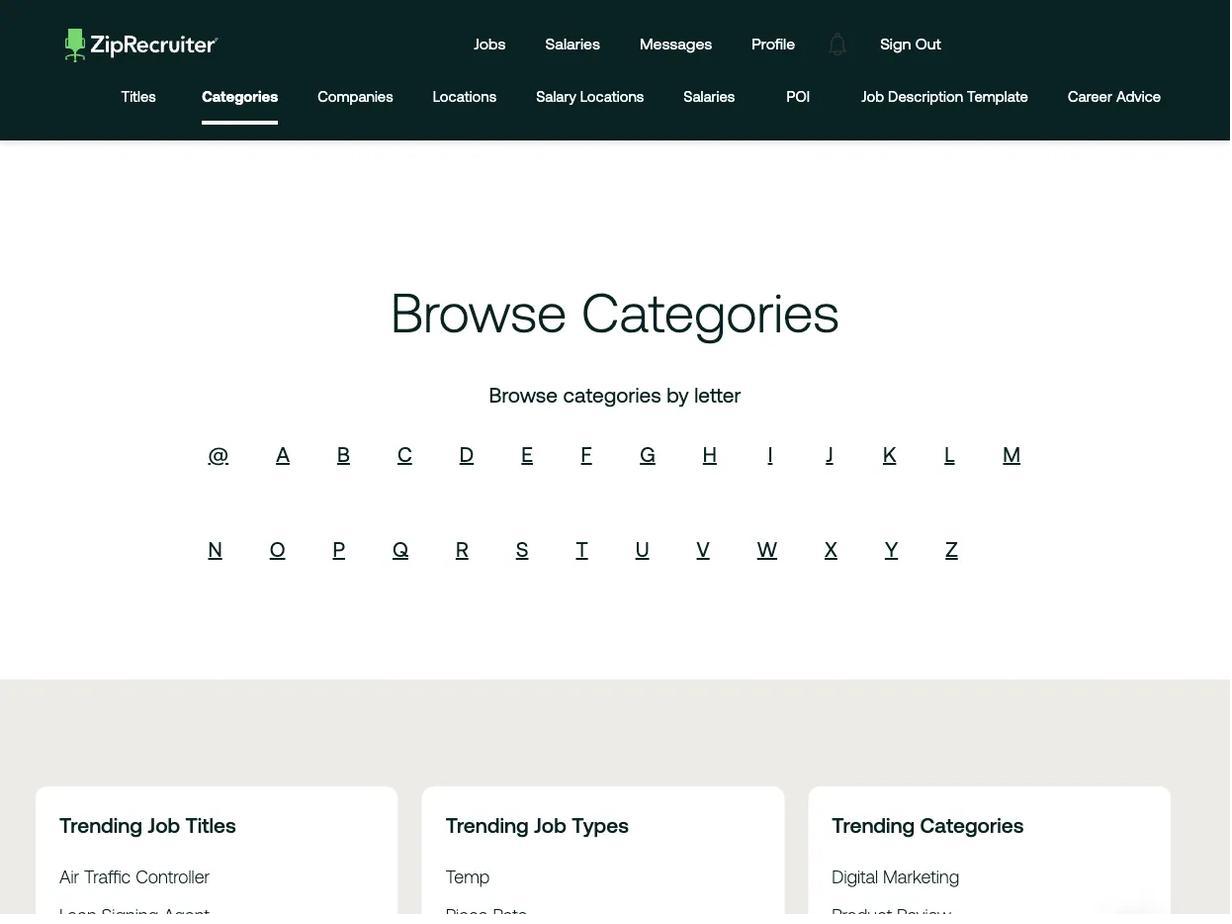 Task type: locate. For each thing, give the bounding box(es) containing it.
out
[[916, 35, 942, 53]]

0 horizontal spatial locations
[[433, 88, 497, 105]]

1 horizontal spatial job
[[534, 813, 567, 837]]

trending job types
[[446, 813, 629, 837]]

categories for trending categories
[[921, 813, 1024, 837]]

salaries inside main element
[[546, 35, 600, 53]]

job up controller
[[148, 813, 180, 837]]

digital marketing link
[[832, 866, 960, 887]]

locations down the jobs link
[[433, 88, 497, 105]]

trending up temp link
[[446, 813, 529, 837]]

s
[[516, 537, 529, 561]]

air
[[59, 866, 79, 887]]

titles up controller
[[186, 813, 236, 837]]

g
[[640, 442, 656, 466]]

x link
[[825, 537, 838, 561]]

job
[[862, 88, 885, 105], [148, 813, 180, 837], [534, 813, 567, 837]]

locations
[[433, 88, 497, 105], [581, 88, 644, 105]]

t
[[576, 537, 588, 561]]

m link
[[1004, 442, 1021, 466]]

career
[[1069, 88, 1113, 105]]

0 vertical spatial titles
[[121, 88, 156, 105]]

salaries down messages link
[[684, 88, 735, 105]]

r link
[[456, 537, 469, 561]]

1 vertical spatial salaries
[[684, 88, 735, 105]]

s link
[[516, 537, 529, 561]]

1 horizontal spatial trending
[[446, 813, 529, 837]]

c
[[398, 442, 412, 466]]

z link
[[946, 537, 958, 561]]

salary
[[536, 88, 577, 105]]

0 vertical spatial browse
[[391, 281, 567, 343]]

h
[[703, 442, 717, 466]]

trending up "digital"
[[832, 813, 915, 837]]

2 trending from the left
[[446, 813, 529, 837]]

0 horizontal spatial salaries
[[546, 35, 600, 53]]

browse
[[391, 281, 567, 343], [489, 383, 558, 406]]

categories inside tabs "element"
[[202, 88, 278, 105]]

profile link
[[737, 16, 810, 72]]

0 horizontal spatial salaries link
[[531, 16, 615, 72]]

temp
[[446, 866, 490, 887]]

types
[[572, 813, 629, 837]]

sign out link
[[866, 16, 957, 72]]

k link
[[883, 442, 897, 466]]

profile
[[752, 35, 796, 53]]

job left the types
[[534, 813, 567, 837]]

p
[[333, 537, 345, 561]]

j link
[[826, 442, 834, 466]]

trending
[[59, 813, 142, 837], [446, 813, 529, 837], [832, 813, 915, 837]]

titles down ziprecruiter image
[[121, 88, 156, 105]]

salaries up "salary"
[[546, 35, 600, 53]]

1 horizontal spatial salaries link
[[684, 72, 735, 124]]

0 horizontal spatial trending
[[59, 813, 142, 837]]

trending up traffic at the left bottom of page
[[59, 813, 142, 837]]

messages link
[[625, 16, 728, 72]]

@ link
[[208, 442, 229, 466]]

e link
[[522, 442, 533, 466]]

digital marketing
[[832, 866, 960, 887]]

salaries link up "salary"
[[531, 16, 615, 72]]

ziprecruiter image
[[65, 29, 218, 62]]

a link
[[276, 442, 290, 466]]

categories
[[202, 88, 278, 105], [582, 281, 840, 343], [564, 383, 662, 406], [921, 813, 1024, 837]]

by
[[667, 383, 689, 406]]

job left the description
[[862, 88, 885, 105]]

locations down main element
[[581, 88, 644, 105]]

job inside tabs "element"
[[862, 88, 885, 105]]

jobs
[[474, 35, 506, 53]]

1 trending from the left
[[59, 813, 142, 837]]

p link
[[333, 537, 345, 561]]

locations inside salary locations link
[[581, 88, 644, 105]]

n
[[208, 537, 222, 561]]

1 vertical spatial titles
[[186, 813, 236, 837]]

0 horizontal spatial job
[[148, 813, 180, 837]]

y link
[[885, 537, 899, 561]]

z
[[946, 537, 958, 561]]

job for trending job titles
[[148, 813, 180, 837]]

u
[[636, 537, 650, 561]]

salaries link
[[531, 16, 615, 72], [684, 72, 735, 124]]

2 horizontal spatial job
[[862, 88, 885, 105]]

i
[[768, 442, 773, 466]]

template
[[968, 88, 1029, 105]]

w link
[[758, 537, 778, 561]]

controller
[[136, 866, 210, 887]]

3 trending from the left
[[832, 813, 915, 837]]

locations link
[[433, 72, 497, 124]]

1 horizontal spatial salaries
[[684, 88, 735, 105]]

1 vertical spatial browse
[[489, 383, 558, 406]]

browse categories by letter
[[489, 383, 742, 406]]

2 horizontal spatial trending
[[832, 813, 915, 837]]

b
[[337, 442, 350, 466]]

air traffic controller link
[[59, 866, 210, 887]]

0 vertical spatial salaries
[[546, 35, 600, 53]]

i link
[[768, 442, 773, 466]]

f
[[581, 442, 592, 466]]

1 locations from the left
[[433, 88, 497, 105]]

m
[[1004, 442, 1021, 466]]

x
[[825, 537, 838, 561]]

tabs element
[[115, 72, 1182, 124]]

l
[[945, 442, 955, 466]]

2 locations from the left
[[581, 88, 644, 105]]

1 horizontal spatial locations
[[581, 88, 644, 105]]

salaries link down messages
[[684, 72, 735, 124]]

0 horizontal spatial titles
[[121, 88, 156, 105]]

titles link
[[115, 72, 162, 124]]

jobs link
[[459, 16, 521, 72]]

marketing
[[883, 866, 960, 887]]

companies
[[318, 88, 393, 105]]



Task type: vqa. For each thing, say whether or not it's contained in the screenshot.
'roles'
no



Task type: describe. For each thing, give the bounding box(es) containing it.
categories link
[[202, 72, 278, 121]]

e
[[522, 442, 533, 466]]

titles inside 'titles' link
[[121, 88, 156, 105]]

letter
[[695, 383, 742, 406]]

temp link
[[446, 866, 490, 887]]

trending for trending categories
[[832, 813, 915, 837]]

1 horizontal spatial titles
[[186, 813, 236, 837]]

b link
[[337, 442, 350, 466]]

u link
[[636, 537, 650, 561]]

companies link
[[318, 72, 393, 124]]

career advice link
[[1069, 72, 1162, 124]]

description
[[889, 88, 964, 105]]

@
[[208, 442, 229, 466]]

t link
[[576, 537, 588, 561]]

trending job titles
[[59, 813, 236, 837]]

browse for browse categories by letter
[[489, 383, 558, 406]]

categories for browse categories
[[582, 281, 840, 343]]

l link
[[945, 442, 955, 466]]

categories for browse categories by letter
[[564, 383, 662, 406]]

o link
[[270, 537, 285, 561]]

job description template
[[862, 88, 1029, 105]]

d
[[460, 442, 474, 466]]

r
[[456, 537, 469, 561]]

job for trending job types
[[534, 813, 567, 837]]

k
[[883, 442, 897, 466]]

salary locations link
[[536, 72, 644, 124]]

v link
[[697, 537, 710, 561]]

traffic
[[84, 866, 131, 887]]

air traffic controller
[[59, 866, 210, 887]]

a
[[276, 442, 290, 466]]

g link
[[640, 442, 656, 466]]

notifications image
[[815, 21, 861, 67]]

messages
[[640, 35, 713, 53]]

y
[[885, 537, 899, 561]]

h link
[[703, 442, 717, 466]]

trending categories
[[832, 813, 1024, 837]]

o
[[270, 537, 285, 561]]

c link
[[398, 442, 412, 466]]

salaries inside tabs "element"
[[684, 88, 735, 105]]

advice
[[1117, 88, 1162, 105]]

digital
[[832, 866, 879, 887]]

d link
[[460, 442, 474, 466]]

q
[[393, 537, 408, 561]]

v
[[697, 537, 710, 561]]

browse categories
[[391, 281, 840, 343]]

q link
[[393, 537, 408, 561]]

sign out
[[881, 35, 942, 53]]

career advice
[[1069, 88, 1162, 105]]

job description template link
[[862, 72, 1029, 124]]

n link
[[208, 537, 222, 561]]

poi
[[787, 88, 810, 105]]

poi link
[[775, 72, 822, 124]]

j
[[826, 442, 834, 466]]

trending for trending job types
[[446, 813, 529, 837]]

trending for trending job titles
[[59, 813, 142, 837]]

w
[[758, 537, 778, 561]]

salary locations
[[536, 88, 644, 105]]

browse for browse categories
[[391, 281, 567, 343]]

f link
[[581, 442, 592, 466]]

main element
[[49, 16, 1182, 72]]

sign
[[881, 35, 912, 53]]



